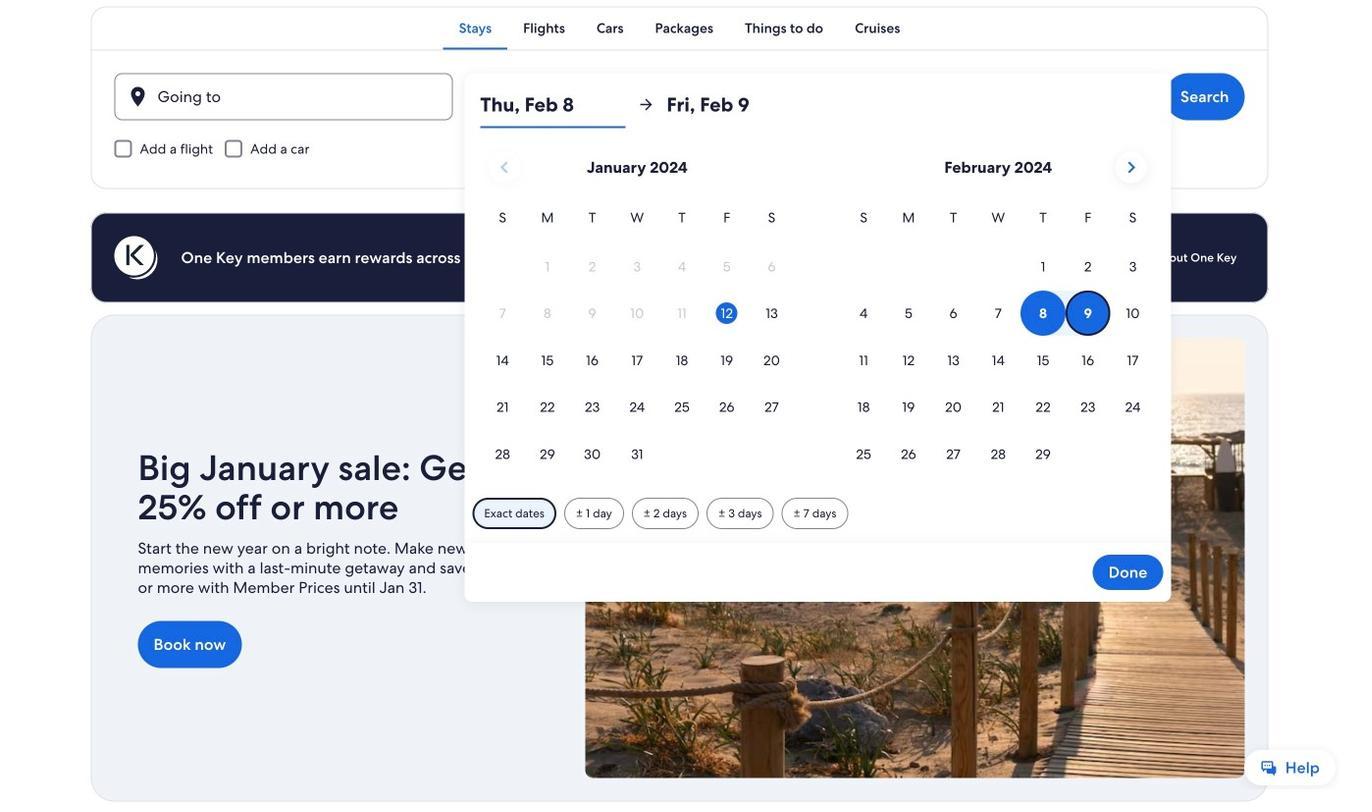 Task type: vqa. For each thing, say whether or not it's contained in the screenshot.
expedia logo
no



Task type: describe. For each thing, give the bounding box(es) containing it.
directional image
[[637, 96, 655, 113]]

next month image
[[1120, 156, 1144, 179]]

january 2024 element
[[480, 207, 795, 478]]



Task type: locate. For each thing, give the bounding box(es) containing it.
today element
[[716, 302, 738, 324]]

application
[[480, 144, 1156, 478]]

february 2024 element
[[842, 207, 1156, 478]]

tab list
[[91, 6, 1269, 50]]

previous month image
[[493, 156, 516, 179]]



